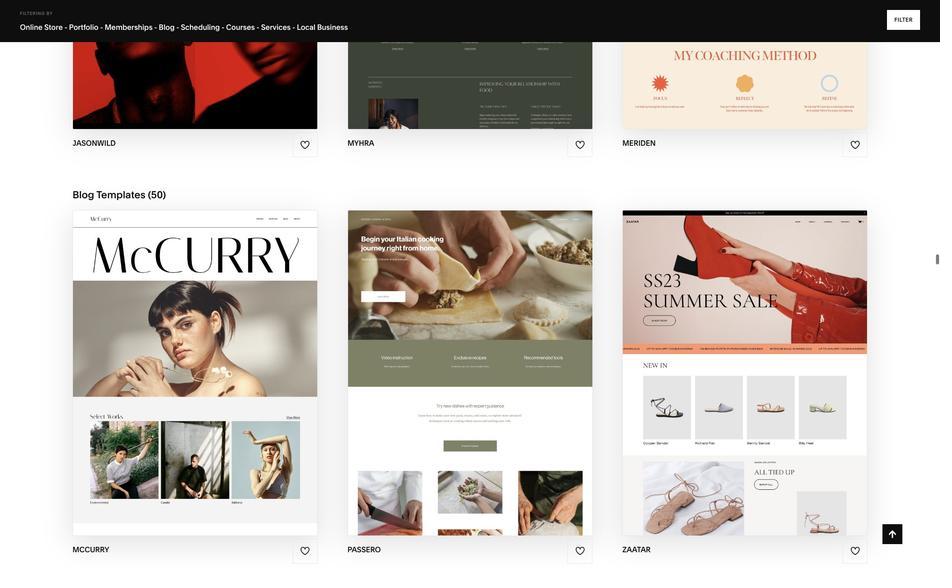 Task type: describe. For each thing, give the bounding box(es) containing it.
start with mccurry button
[[140, 348, 250, 373]]

start for start with mccurry
[[140, 356, 168, 366]]

scheduling
[[181, 23, 220, 32]]

jasonwild
[[73, 139, 116, 148]]

start with passero
[[417, 356, 513, 366]]

memberships
[[105, 23, 153, 32]]

zaatar inside button
[[750, 356, 785, 366]]

filtering
[[20, 11, 45, 16]]

preview mccurry link
[[152, 366, 239, 391]]

1 horizontal spatial blog
[[159, 23, 175, 32]]

online
[[20, 23, 43, 32]]

(
[[148, 189, 151, 201]]

1 vertical spatial zaatar
[[749, 373, 784, 384]]

filtering by
[[20, 11, 53, 16]]

add zaatar to your favorites list image
[[850, 547, 860, 557]]

4 - from the left
[[176, 23, 179, 32]]

meriden
[[623, 139, 656, 148]]

start for start with passero
[[417, 356, 445, 366]]

passero image
[[348, 211, 592, 536]]

2 - from the left
[[100, 23, 103, 32]]

by
[[46, 11, 53, 16]]

with for zaatar
[[725, 356, 748, 366]]

myhra
[[348, 139, 374, 148]]

zaatar image
[[623, 211, 867, 536]]

6 - from the left
[[257, 23, 259, 32]]

start with mccurry
[[140, 356, 240, 366]]

online store - portfolio - memberships - blog - scheduling - courses - services - local business
[[20, 23, 348, 32]]

0 horizontal spatial blog
[[73, 189, 94, 201]]

1 vertical spatial mccurry
[[193, 373, 239, 384]]

preview for preview mccurry
[[152, 373, 191, 384]]

preview zaatar link
[[707, 366, 784, 391]]

start for start with zaatar
[[696, 356, 723, 366]]

preview mccurry
[[152, 373, 239, 384]]

3 - from the left
[[154, 23, 157, 32]]

2 vertical spatial mccurry
[[73, 546, 109, 555]]

filter button
[[887, 10, 920, 30]]

mccurry inside button
[[195, 356, 240, 366]]

add meriden to your favorites list image
[[850, 140, 860, 150]]

mccurry image
[[73, 211, 317, 536]]



Task type: locate. For each thing, give the bounding box(es) containing it.
- right courses
[[257, 23, 259, 32]]

2 preview from the left
[[707, 373, 746, 384]]

mccurry
[[195, 356, 240, 366], [193, 373, 239, 384], [73, 546, 109, 555]]

business
[[317, 23, 348, 32]]

- left scheduling in the top left of the page
[[176, 23, 179, 32]]

preview
[[152, 373, 191, 384], [707, 373, 746, 384]]

0 vertical spatial blog
[[159, 23, 175, 32]]

50
[[151, 189, 163, 201]]

1 - from the left
[[64, 23, 67, 32]]

- right "portfolio"
[[100, 23, 103, 32]]

meriden image
[[623, 0, 867, 129]]

with
[[170, 356, 193, 366], [447, 356, 470, 366], [725, 356, 748, 366]]

1 horizontal spatial with
[[447, 356, 470, 366]]

1 vertical spatial passero
[[348, 546, 381, 555]]

1 with from the left
[[170, 356, 193, 366]]

blog
[[159, 23, 175, 32], [73, 189, 94, 201]]

add myhra to your favorites list image
[[575, 140, 585, 150]]

with for mccurry
[[170, 356, 193, 366]]

start with passero button
[[417, 348, 523, 373]]

portfolio
[[69, 23, 98, 32]]

add jasonwild to your favorites list image
[[300, 140, 310, 150]]

with inside start with zaatar button
[[725, 356, 748, 366]]

jasonwild image
[[73, 0, 317, 129]]

with for passero
[[447, 356, 470, 366]]

2 vertical spatial zaatar
[[623, 546, 651, 555]]

zaatar
[[750, 356, 785, 366], [749, 373, 784, 384], [623, 546, 651, 555]]

- left courses
[[222, 23, 224, 32]]

preview down 'start with mccurry'
[[152, 373, 191, 384]]

1 horizontal spatial passero
[[472, 356, 513, 366]]

blog templates ( 50 )
[[73, 189, 166, 201]]

passero inside "button"
[[472, 356, 513, 366]]

3 start from the left
[[696, 356, 723, 366]]

7 - from the left
[[292, 23, 295, 32]]

local
[[297, 23, 316, 32]]

1 vertical spatial blog
[[73, 189, 94, 201]]

preview for preview zaatar
[[707, 373, 746, 384]]

start
[[140, 356, 168, 366], [417, 356, 445, 366], [696, 356, 723, 366]]

3 with from the left
[[725, 356, 748, 366]]

0 vertical spatial zaatar
[[750, 356, 785, 366]]

start with zaatar
[[696, 356, 785, 366]]

2 horizontal spatial start
[[696, 356, 723, 366]]

0 vertical spatial passero
[[472, 356, 513, 366]]

with inside start with passero "button"
[[447, 356, 470, 366]]

preview down start with zaatar at bottom
[[707, 373, 746, 384]]

2 horizontal spatial with
[[725, 356, 748, 366]]

back to top image
[[888, 530, 898, 540]]

0 horizontal spatial with
[[170, 356, 193, 366]]

start inside "button"
[[417, 356, 445, 366]]

- left local
[[292, 23, 295, 32]]

blog left scheduling in the top left of the page
[[159, 23, 175, 32]]

1 start from the left
[[140, 356, 168, 366]]

add passero to your favorites list image
[[575, 547, 585, 557]]

1 horizontal spatial preview
[[707, 373, 746, 384]]

2 with from the left
[[447, 356, 470, 366]]

-
[[64, 23, 67, 32], [100, 23, 103, 32], [154, 23, 157, 32], [176, 23, 179, 32], [222, 23, 224, 32], [257, 23, 259, 32], [292, 23, 295, 32]]

0 horizontal spatial passero
[[348, 546, 381, 555]]

add mccurry to your favorites list image
[[300, 547, 310, 557]]

courses
[[226, 23, 255, 32]]

2 start from the left
[[417, 356, 445, 366]]

0 horizontal spatial preview
[[152, 373, 191, 384]]

1 preview from the left
[[152, 373, 191, 384]]

0 horizontal spatial start
[[140, 356, 168, 366]]

blog left templates
[[73, 189, 94, 201]]

preview zaatar
[[707, 373, 784, 384]]

templates
[[96, 189, 146, 201]]

0 vertical spatial mccurry
[[195, 356, 240, 366]]

5 - from the left
[[222, 23, 224, 32]]

store
[[44, 23, 63, 32]]

services
[[261, 23, 291, 32]]

myhra image
[[348, 0, 592, 129]]

with inside start with mccurry button
[[170, 356, 193, 366]]

- right store
[[64, 23, 67, 32]]

passero
[[472, 356, 513, 366], [348, 546, 381, 555]]

filter
[[895, 16, 913, 23]]

)
[[163, 189, 166, 201]]

- right 'memberships'
[[154, 23, 157, 32]]

1 horizontal spatial start
[[417, 356, 445, 366]]

start with zaatar button
[[696, 348, 795, 373]]



Task type: vqa. For each thing, say whether or not it's contained in the screenshot.
Squarespace inside automate the flow of your squarespace sales, payment and tax information into your xero file through a daily sync.
no



